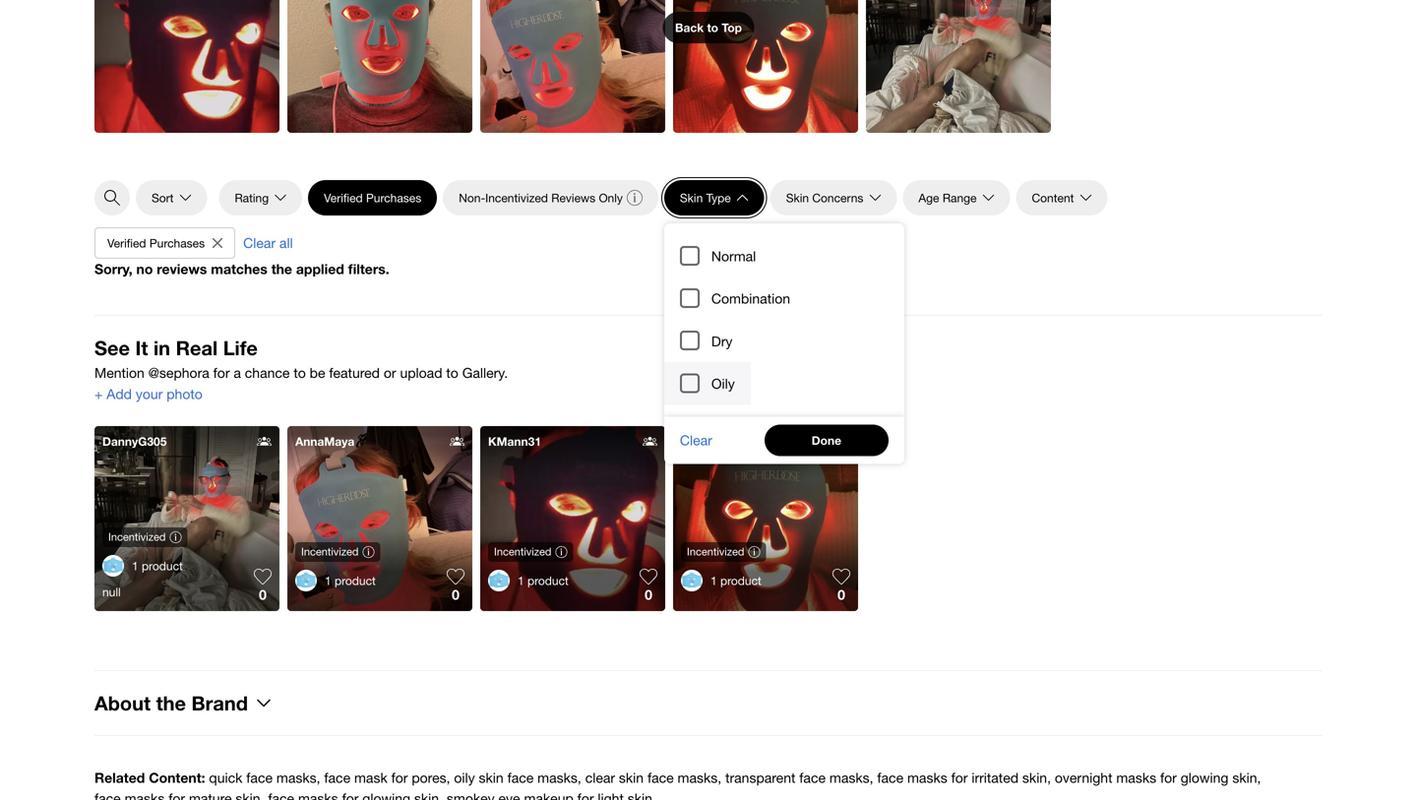 Task type: locate. For each thing, give the bounding box(es) containing it.
done
[[812, 433, 842, 447]]

masks left clear
[[538, 770, 578, 786]]

skin right glowing
[[1233, 770, 1258, 786]]

1 horizontal spatial skin
[[786, 191, 809, 205]]

1 horizontal spatial verified
[[324, 191, 363, 205]]

2 masks from the left
[[538, 770, 578, 786]]

2 horizontal spatial to
[[707, 21, 719, 34]]

face right clear
[[648, 770, 674, 786]]

1 for sipspashop
[[711, 574, 717, 588]]

desktop image
[[643, 434, 658, 449], [836, 434, 851, 449]]

upload
[[400, 365, 443, 381]]

0 button for dannyg305
[[246, 560, 280, 611]]

1 horizontal spatial desktop image
[[836, 434, 851, 449]]

3 skin from the left
[[1023, 770, 1048, 786]]

verified purchases up the no
[[107, 236, 205, 250]]

or
[[384, 365, 396, 381]]

2 desktop image from the left
[[450, 434, 465, 449]]

incentivized for kmann31
[[494, 545, 552, 558]]

skin type button
[[664, 180, 765, 215]]

rating
[[235, 191, 269, 205]]

face left mask on the bottom
[[324, 770, 351, 786]]

1 horizontal spatial purchases
[[366, 191, 422, 205]]

loves image for dannyg305
[[254, 568, 272, 586]]

masks right quick
[[277, 770, 317, 786]]

hidden element for oily skin face masks
[[578, 770, 585, 786]]

0 horizontal spatial skin
[[680, 191, 703, 205]]

0 for sipspashop
[[838, 587, 846, 603]]

1 horizontal spatial clear
[[680, 432, 713, 448]]

1 desktop image from the left
[[257, 434, 272, 449]]

see
[[95, 336, 130, 360]]

quick face masks , face mask for pores , oily skin face masks , clear skin face masks , transparent face masks , face masks for irritated skin , overnight masks for glowing skin ,
[[209, 770, 1265, 786]]

only
[[599, 191, 623, 205]]

the
[[271, 261, 292, 277], [156, 691, 186, 715]]

6 , from the left
[[1048, 770, 1051, 786]]

verified purchases
[[324, 191, 422, 205], [107, 236, 205, 250]]

,
[[317, 770, 320, 786], [447, 770, 450, 786], [578, 770, 582, 786], [718, 770, 722, 786], [870, 770, 874, 786], [1048, 770, 1051, 786], [1258, 770, 1261, 786]]

0 horizontal spatial to
[[294, 365, 306, 381]]

face
[[246, 770, 273, 786], [324, 770, 351, 786], [508, 770, 534, 786], [648, 770, 674, 786], [800, 770, 826, 786], [878, 770, 904, 786]]

4 0 button from the left
[[825, 560, 858, 611]]

1 vertical spatial clear
[[680, 432, 713, 448]]

image by sipspashop containing chin, eyewear, red, art, personal protective equipment image
[[673, 426, 858, 611]]

5 face from the left
[[800, 770, 826, 786]]

3 masks from the left
[[678, 770, 718, 786]]

face right transparent
[[800, 770, 826, 786]]

1 vertical spatial verified purchases button
[[95, 227, 235, 259]]

your
[[136, 386, 163, 402]]

0 horizontal spatial verified
[[107, 236, 146, 250]]

verified purchases button
[[308, 180, 437, 215], [95, 227, 235, 259]]

0 button for annamaya
[[439, 560, 473, 611]]

clear left all
[[243, 235, 276, 251]]

0 horizontal spatial the
[[156, 691, 186, 715]]

3 0 button from the left
[[632, 560, 665, 611]]

it
[[135, 336, 148, 360]]

mask
[[354, 770, 388, 786]]

desktop image for annamaya
[[450, 434, 465, 449]]

1 desktop image from the left
[[643, 434, 658, 449]]

face right quick
[[246, 770, 273, 786]]

1 0 from the left
[[259, 587, 267, 603]]

incentivized inside button
[[485, 191, 548, 205]]

to left top
[[707, 21, 719, 34]]

incentivized for annamaya
[[301, 545, 359, 558]]

clear
[[585, 770, 615, 786]]

1 skin from the left
[[680, 191, 703, 205]]

show review image
[[95, 0, 280, 133], [287, 0, 473, 133], [480, 0, 665, 133], [673, 0, 858, 133], [866, 0, 1051, 133]]

2 desktop image from the left
[[836, 434, 851, 449]]

pores
[[412, 770, 447, 786]]

0 vertical spatial verified purchases button
[[308, 180, 437, 215]]

product for annamaya
[[335, 574, 376, 588]]

1 loves image from the left
[[254, 568, 272, 586]]

3 face from the left
[[508, 770, 534, 786]]

4 face from the left
[[648, 770, 674, 786]]

for left glowing
[[1161, 770, 1177, 786]]

skin left type
[[680, 191, 703, 205]]

clear all
[[243, 235, 293, 251]]

clear
[[243, 235, 276, 251], [680, 432, 713, 448]]

skin
[[479, 770, 504, 786], [619, 770, 644, 786], [1023, 770, 1048, 786], [1233, 770, 1258, 786]]

6 face from the left
[[878, 770, 904, 786]]

purchases
[[366, 191, 422, 205], [150, 236, 205, 250]]

hidden element for overnight masks for glowing skin
[[1258, 770, 1265, 786]]

masks
[[277, 770, 317, 786], [538, 770, 578, 786], [678, 770, 718, 786], [830, 770, 870, 786], [908, 770, 948, 786], [1117, 770, 1157, 786]]

masks right transparent
[[830, 770, 870, 786]]

desktop image for dannyg305
[[257, 434, 272, 449]]

skin for skin concerns
[[786, 191, 809, 205]]

to right upload
[[446, 365, 459, 381]]

1 vertical spatial the
[[156, 691, 186, 715]]

image by dannyg305 containing muscle, comfort, chest, thigh, gas image
[[95, 426, 280, 611]]

1 product
[[132, 559, 183, 573], [325, 574, 376, 588], [518, 574, 569, 588], [711, 574, 762, 588]]

1 product for kmann31
[[518, 574, 569, 588]]

age range button
[[903, 180, 1011, 215]]

0 horizontal spatial desktop image
[[643, 434, 658, 449]]

face right oily
[[508, 770, 534, 786]]

2 horizontal spatial loves image
[[640, 568, 658, 586]]

0
[[259, 587, 267, 603], [452, 587, 460, 603], [645, 587, 653, 603], [838, 587, 846, 603]]

sort button
[[136, 180, 207, 215]]

skin inside popup button
[[786, 191, 809, 205]]

combination
[[712, 291, 791, 307]]

3 loves image from the left
[[640, 568, 658, 586]]

purchases up reviews
[[150, 236, 205, 250]]

1 horizontal spatial desktop image
[[450, 434, 465, 449]]

1 product for annamaya
[[325, 574, 376, 588]]

done button
[[765, 425, 889, 456]]

type
[[706, 191, 731, 205]]

quick
[[209, 770, 243, 786]]

chance
[[245, 365, 290, 381]]

skin right clear
[[619, 770, 644, 786]]

skin for skin type
[[680, 191, 703, 205]]

to
[[707, 21, 719, 34], [294, 365, 306, 381], [446, 365, 459, 381]]

photo
[[167, 386, 203, 402]]

incentivized for sipspashop
[[687, 545, 745, 558]]

to left be
[[294, 365, 306, 381]]

masks right overnight
[[1117, 770, 1157, 786]]

0 vertical spatial clear
[[243, 235, 276, 251]]

0 horizontal spatial desktop image
[[257, 434, 272, 449]]

loves image
[[254, 568, 272, 586], [447, 568, 465, 586], [640, 568, 658, 586]]

skin right irritated
[[1023, 770, 1048, 786]]

skin inside 'dropdown button'
[[680, 191, 703, 205]]

4 0 from the left
[[838, 587, 846, 603]]

featured
[[329, 365, 380, 381]]

0 horizontal spatial purchases
[[150, 236, 205, 250]]

applied
[[296, 261, 344, 277]]

the right about on the left bottom
[[156, 691, 186, 715]]

sorry,
[[95, 261, 133, 277]]

for
[[213, 365, 230, 381], [391, 770, 408, 786], [952, 770, 968, 786], [1161, 770, 1177, 786]]

verified up sorry,
[[107, 236, 146, 250]]

1 horizontal spatial verified purchases
[[324, 191, 422, 205]]

overnight
[[1055, 770, 1113, 786]]

2 loves image from the left
[[447, 568, 465, 586]]

clear inside 'skin type' element
[[680, 432, 713, 448]]

2 0 button from the left
[[439, 560, 473, 611]]

verified purchases button up "filters."
[[308, 180, 437, 215]]

real
[[176, 336, 218, 360]]

top
[[722, 21, 742, 34]]

masks left irritated
[[908, 770, 948, 786]]

masks left transparent
[[678, 770, 718, 786]]

hidden element for face mask for pores
[[447, 770, 454, 786]]

for inside see it in real life mention @sephora for a chance to be featured or upload to gallery. + add your photo
[[213, 365, 230, 381]]

face right transparent face masks "link"
[[878, 770, 904, 786]]

skin left 'concerns'
[[786, 191, 809, 205]]

1 vertical spatial verified purchases
[[107, 236, 205, 250]]

0 for dannyg305
[[259, 587, 267, 603]]

clear skin face masks link
[[582, 764, 722, 792]]

1 horizontal spatial to
[[446, 365, 459, 381]]

loves image
[[833, 568, 851, 586]]

age
[[919, 191, 940, 205]]

clear down oily at the top of the page
[[680, 432, 713, 448]]

desktop image
[[257, 434, 272, 449], [450, 434, 465, 449]]

0 horizontal spatial verified purchases
[[107, 236, 205, 250]]

loves image for annamaya
[[447, 568, 465, 586]]

2 0 from the left
[[452, 587, 460, 603]]

7 , from the left
[[1258, 770, 1261, 786]]

verified
[[324, 191, 363, 205], [107, 236, 146, 250]]

oily
[[712, 376, 735, 392]]

2 skin from the left
[[786, 191, 809, 205]]

the down all
[[271, 261, 292, 277]]

product for dannyg305
[[142, 559, 183, 573]]

desktop image left the annamaya at left bottom
[[257, 434, 272, 449]]

skin right oily
[[479, 770, 504, 786]]

back to top
[[675, 21, 742, 34]]

5 show review image from the left
[[866, 0, 1051, 133]]

1 vertical spatial verified
[[107, 236, 146, 250]]

rating button
[[219, 180, 302, 215]]

product
[[142, 559, 183, 573], [335, 574, 376, 588], [528, 574, 569, 588], [721, 574, 762, 588]]

2 show review image from the left
[[287, 0, 473, 133]]

verified purchases up "filters."
[[324, 191, 422, 205]]

5 , from the left
[[870, 770, 874, 786]]

0 button
[[246, 560, 280, 611], [439, 560, 473, 611], [632, 560, 665, 611], [825, 560, 858, 611]]

0 horizontal spatial clear
[[243, 235, 276, 251]]

1 0 button from the left
[[246, 560, 280, 611]]

in
[[154, 336, 170, 360]]

0 vertical spatial purchases
[[366, 191, 422, 205]]

content:
[[149, 770, 205, 786]]

skin
[[680, 191, 703, 205], [786, 191, 809, 205]]

dry
[[712, 333, 733, 349]]

image by annamaya containing orange, eyelash, headgear, cool, eyewear image
[[287, 426, 473, 611]]

add
[[107, 386, 132, 402]]

purchases up "filters."
[[366, 191, 422, 205]]

1 skin from the left
[[479, 770, 504, 786]]

about the brand
[[95, 691, 248, 715]]

verified purchases button up reviews
[[95, 227, 235, 259]]

verified up applied
[[324, 191, 363, 205]]

0 horizontal spatial verified purchases button
[[95, 227, 235, 259]]

mention
[[95, 365, 145, 381]]

3 , from the left
[[578, 770, 582, 786]]

1 horizontal spatial loves image
[[447, 568, 465, 586]]

0 horizontal spatial loves image
[[254, 568, 272, 586]]

1
[[132, 559, 138, 573], [325, 574, 331, 588], [518, 574, 524, 588], [711, 574, 717, 588]]

0 vertical spatial the
[[271, 261, 292, 277]]

hidden element
[[317, 770, 324, 786], [447, 770, 454, 786], [578, 770, 585, 786], [718, 770, 726, 786], [870, 770, 878, 786], [1048, 770, 1055, 786], [1258, 770, 1265, 786], [439, 790, 447, 800]]

desktop image left the kmann31 at the left
[[450, 434, 465, 449]]

3 0 from the left
[[645, 587, 653, 603]]

for left a
[[213, 365, 230, 381]]



Task type: vqa. For each thing, say whether or not it's contained in the screenshot.
fifth the Show review "image" from the left
yes



Task type: describe. For each thing, give the bounding box(es) containing it.
sort
[[152, 191, 174, 205]]

oily
[[454, 770, 475, 786]]

desktop image for kmann31
[[643, 434, 658, 449]]

1 horizontal spatial verified purchases button
[[308, 180, 437, 215]]

1 vertical spatial purchases
[[150, 236, 205, 250]]

no
[[136, 261, 153, 277]]

1 show review image from the left
[[95, 0, 280, 133]]

0 vertical spatial verified
[[324, 191, 363, 205]]

image by kmann31 containing plant, orange, jack-o'-lantern, fruit, creative arts image
[[480, 426, 665, 611]]

for right mask on the bottom
[[391, 770, 408, 786]]

product for kmann31
[[528, 574, 569, 588]]

transparent
[[726, 770, 796, 786]]

related content:
[[95, 770, 205, 786]]

hidden element for face masks for irritated skin
[[1048, 770, 1055, 786]]

kmann31
[[488, 434, 541, 448]]

clear all button
[[243, 227, 293, 259]]

face masks for irritated skin link
[[874, 764, 1051, 792]]

life
[[223, 336, 258, 360]]

1 face from the left
[[246, 770, 273, 786]]

1 , from the left
[[317, 770, 320, 786]]

brand
[[192, 691, 248, 715]]

0 vertical spatial verified purchases
[[324, 191, 422, 205]]

hidden element for transparent face masks
[[870, 770, 878, 786]]

content
[[1032, 191, 1074, 205]]

about
[[95, 691, 151, 715]]

desktop image for sipspashop
[[836, 434, 851, 449]]

the inside dropdown button
[[156, 691, 186, 715]]

related
[[95, 770, 145, 786]]

about the brand button
[[95, 671, 1323, 735]]

1 product for dannyg305
[[132, 559, 183, 573]]

loves image for kmann31
[[640, 568, 658, 586]]

clear for clear
[[680, 432, 713, 448]]

2 skin from the left
[[619, 770, 644, 786]]

glowing
[[1181, 770, 1229, 786]]

oily skin face masks link
[[450, 764, 582, 792]]

1 masks from the left
[[277, 770, 317, 786]]

concerns
[[813, 191, 864, 205]]

face mask for pores link
[[320, 764, 450, 792]]

0 button for kmann31
[[632, 560, 665, 611]]

gallery.
[[462, 365, 508, 381]]

all
[[280, 235, 293, 251]]

4 , from the left
[[718, 770, 722, 786]]

null
[[102, 585, 121, 599]]

non-incentivized reviews only button
[[443, 180, 658, 215]]

non-
[[459, 191, 485, 205]]

annamaya
[[295, 434, 355, 448]]

normal
[[712, 248, 756, 264]]

3 show review image from the left
[[480, 0, 665, 133]]

skin type element
[[664, 223, 905, 464]]

irritated
[[972, 770, 1019, 786]]

dannyg305
[[102, 434, 167, 448]]

6 masks from the left
[[1117, 770, 1157, 786]]

to inside button
[[707, 21, 719, 34]]

quick face masks link
[[205, 764, 321, 792]]

clear for clear all
[[243, 235, 276, 251]]

0 for kmann31
[[645, 587, 653, 603]]

4 show review image from the left
[[673, 0, 858, 133]]

hidden element for clear skin face masks
[[718, 770, 726, 786]]

2 , from the left
[[447, 770, 450, 786]]

+
[[95, 386, 103, 402]]

transparent face masks link
[[722, 764, 874, 792]]

+ add your photo link
[[95, 385, 203, 402]]

skin concerns
[[786, 191, 864, 205]]

sipspashop
[[681, 434, 750, 448]]

0 for annamaya
[[452, 587, 460, 603]]

0 button for sipspashop
[[825, 560, 858, 611]]

1 for annamaya
[[325, 574, 331, 588]]

range
[[943, 191, 977, 205]]

back
[[675, 21, 704, 34]]

4 masks from the left
[[830, 770, 870, 786]]

back to top button
[[663, 12, 755, 43]]

see it in real life mention @sephora for a chance to be featured or upload to gallery. + add your photo
[[95, 336, 508, 402]]

reviews
[[552, 191, 596, 205]]

non-incentivized reviews only
[[459, 191, 623, 205]]

incentivized for dannyg305
[[108, 531, 166, 543]]

be
[[310, 365, 325, 381]]

overnight masks for glowing skin link
[[1051, 764, 1262, 792]]

sorry, no reviews matches the applied filters.
[[95, 261, 390, 277]]

1 for kmann31
[[518, 574, 524, 588]]

a
[[234, 365, 241, 381]]

4 skin from the left
[[1233, 770, 1258, 786]]

for left irritated
[[952, 770, 968, 786]]

reviews
[[157, 261, 207, 277]]

1 horizontal spatial the
[[271, 261, 292, 277]]

2 face from the left
[[324, 770, 351, 786]]

1 for dannyg305
[[132, 559, 138, 573]]

age range
[[919, 191, 977, 205]]

content button
[[1016, 180, 1108, 215]]

5 masks from the left
[[908, 770, 948, 786]]

1 product for sipspashop
[[711, 574, 762, 588]]

skin concerns button
[[771, 180, 897, 215]]

clear button
[[672, 422, 720, 459]]

product for sipspashop
[[721, 574, 762, 588]]

hidden element for quick face masks
[[317, 770, 324, 786]]

filters.
[[348, 261, 390, 277]]

matches
[[211, 261, 268, 277]]

@sephora
[[148, 365, 209, 381]]

skin type
[[680, 191, 731, 205]]



